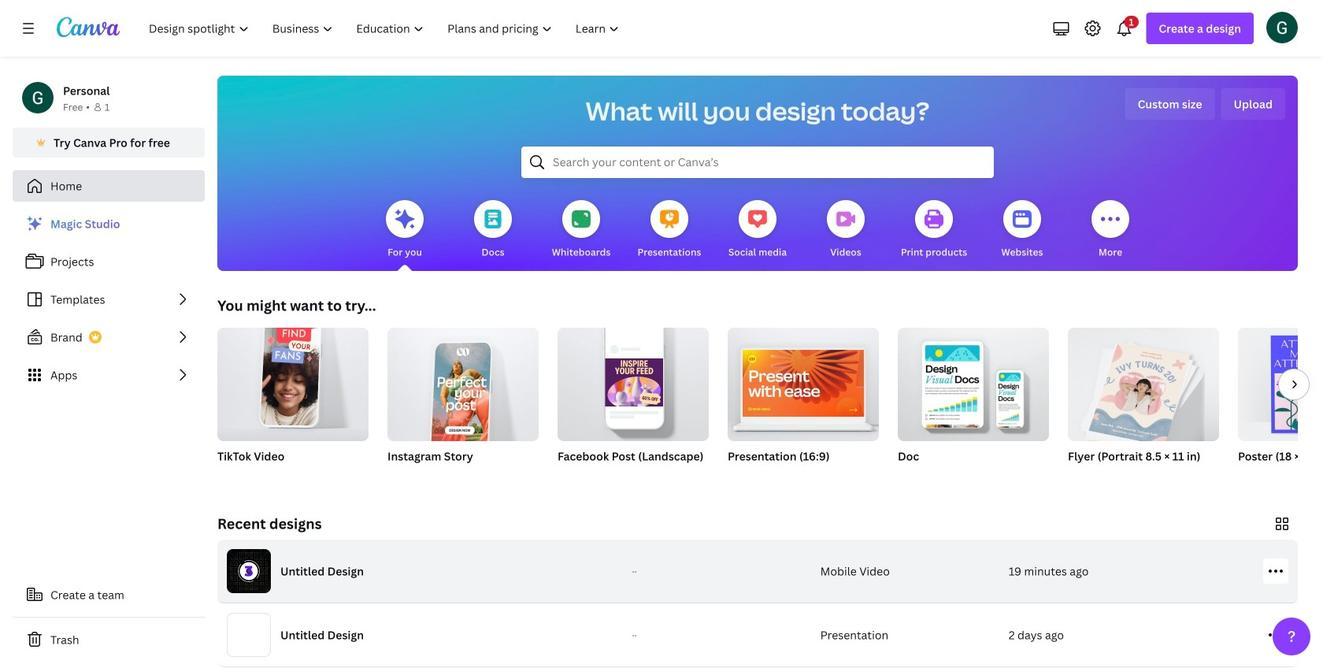 Task type: describe. For each thing, give the bounding box(es) containing it.
greg robinson image
[[1267, 12, 1299, 43]]

top level navigation element
[[139, 13, 633, 44]]

Search search field
[[553, 147, 963, 177]]



Task type: vqa. For each thing, say whether or not it's contained in the screenshot.
list
yes



Task type: locate. For each thing, give the bounding box(es) containing it.
group
[[217, 318, 369, 484], [217, 318, 369, 441], [388, 322, 539, 484], [388, 322, 539, 451], [558, 322, 709, 484], [558, 322, 709, 441], [728, 322, 879, 484], [728, 322, 879, 441], [898, 322, 1050, 484], [898, 322, 1050, 441], [1069, 322, 1220, 484], [1069, 322, 1220, 446], [1239, 328, 1324, 484], [1239, 328, 1324, 441]]

None search field
[[522, 147, 994, 178]]

list
[[13, 208, 205, 391]]



